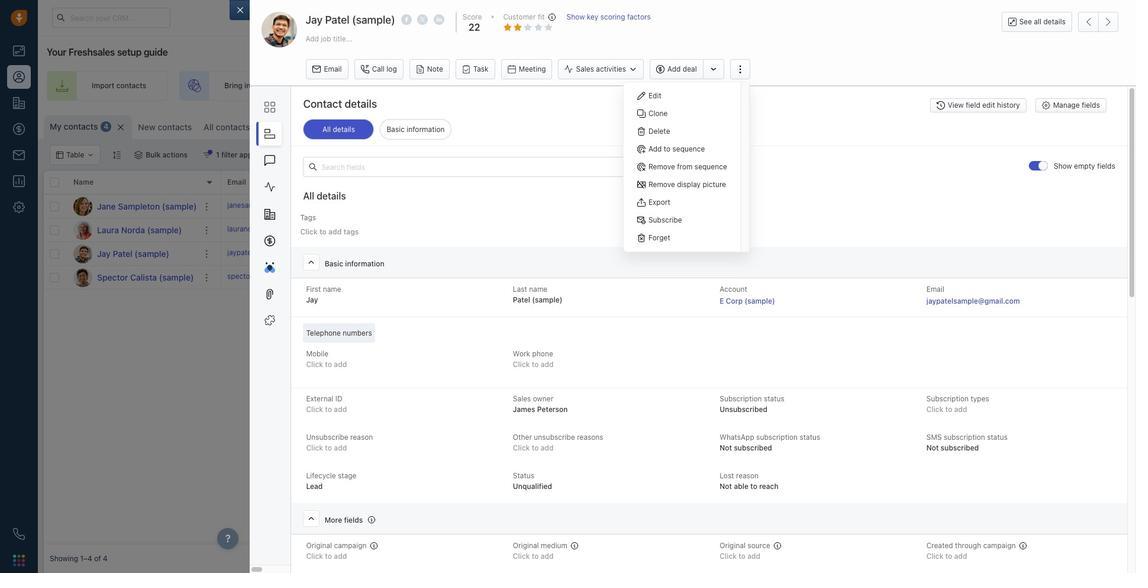 Task type: describe. For each thing, give the bounding box(es) containing it.
2 horizontal spatial all
[[323, 125, 331, 134]]

1 horizontal spatial basic information
[[387, 125, 445, 134]]

to inside the lost reason not able to reach
[[751, 482, 758, 491]]

22 inside score 22
[[469, 22, 480, 33]]

to inside mobile click to add
[[325, 360, 332, 369]]

laura norda (sample)
[[97, 225, 182, 235]]

12 more... button
[[259, 119, 316, 136]]

2 team from the left
[[579, 81, 596, 90]]

e inside row group
[[849, 249, 853, 258]]

add inside button
[[668, 65, 681, 74]]

3684945781 link
[[316, 271, 360, 284]]

route
[[511, 81, 531, 90]]

fields for more fields
[[344, 516, 363, 525]]

1 sales from the left
[[699, 81, 717, 90]]

remove display picture
[[649, 180, 727, 189]]

call
[[372, 65, 385, 73]]

show key scoring factors link
[[567, 12, 651, 34]]

spector
[[97, 272, 128, 282]]

sequence for remove from sequence
[[695, 162, 728, 171]]

jay inside first name jay
[[306, 296, 318, 304]]

2 your from the left
[[562, 81, 577, 90]]

details right ⌘ on the top left of the page
[[333, 125, 355, 134]]

click inside external id click to add
[[306, 405, 323, 414]]

james inside sales owner james peterson
[[513, 405, 536, 414]]

+ click to add for jaypatelsample@gmail.com + click to add
[[583, 249, 629, 258]]

e corp (sample) link
[[720, 297, 776, 306]]

jane sampleton (sample) link
[[97, 200, 197, 212]]

numbers
[[343, 329, 372, 338]]

source
[[748, 541, 771, 550]]

click inside tags click to add tags
[[300, 227, 318, 236]]

add inside subscription types click to add
[[955, 405, 968, 414]]

other
[[513, 433, 532, 442]]

sales owner james peterson
[[513, 394, 568, 414]]

subscription for click
[[927, 394, 969, 403]]

not for whatsapp subscription status not subscribed
[[720, 444, 733, 453]]

more...
[[285, 123, 310, 131]]

jay patel (sample) inside "dialog"
[[306, 14, 396, 26]]

add deal inside add deal 'link'
[[997, 81, 1027, 90]]

techcave (sample)
[[849, 273, 912, 282]]

0 vertical spatial all details
[[323, 125, 355, 134]]

remove for remove display picture
[[649, 180, 676, 189]]

1 horizontal spatial information
[[407, 125, 445, 134]]

click to add for medium
[[513, 552, 554, 561]]

1 filter applied
[[216, 150, 265, 159]]

1 vertical spatial fields
[[1098, 162, 1116, 171]]

add deal link
[[952, 71, 1048, 101]]

subscribe
[[649, 216, 683, 225]]

score 22
[[463, 12, 482, 33]]

click to add for campaign
[[306, 552, 347, 561]]

0 horizontal spatial tags
[[300, 213, 316, 222]]

press space to select this row. row containing 22
[[221, 242, 1131, 266]]

2 + click to add from the top
[[583, 226, 629, 234]]

original for original source
[[720, 541, 746, 550]]

up
[[844, 81, 853, 90]]

activities
[[596, 65, 627, 74]]

click inside mobile click to add
[[306, 360, 323, 369]]

view field edit history button
[[931, 98, 1027, 113]]

sales inside sales owner james peterson
[[513, 394, 531, 403]]

lost
[[720, 471, 735, 480]]

to inside subscription types click to add
[[946, 405, 953, 414]]

sms subscription status not subscribed
[[927, 433, 1008, 453]]

press space to select this row. row containing spector calista (sample)
[[44, 266, 221, 290]]

sms
[[927, 433, 942, 442]]

techcave (sample) link
[[849, 273, 912, 282]]

1 horizontal spatial jaypatelsample@gmail.com link
[[927, 296, 1021, 307]]

create sales sequence link
[[630, 71, 774, 101]]

lifecycle
[[306, 471, 336, 480]]

1 your from the left
[[398, 81, 414, 90]]

id
[[336, 394, 343, 403]]

reach
[[760, 482, 779, 491]]

new contacts
[[138, 122, 192, 132]]

laura norda (sample) link
[[97, 224, 182, 236]]

fields for manage fields
[[1083, 101, 1101, 110]]

james for 54
[[686, 273, 707, 282]]

click inside work phone click to add
[[513, 360, 530, 369]]

route leads to your team link
[[466, 71, 618, 101]]

2 leads from the left
[[533, 81, 551, 90]]

to inside unsubscribe reason click to add
[[325, 444, 332, 453]]

row group containing jane sampleton (sample)
[[44, 195, 221, 290]]

remove from sequence
[[649, 162, 728, 171]]

0 vertical spatial basic
[[387, 125, 405, 134]]

spector calista (sample)
[[97, 272, 194, 282]]

janesampleton@gmail.com link
[[227, 200, 317, 213]]

click to add for source
[[720, 552, 761, 561]]

details up tags click to add tags
[[317, 191, 346, 201]]

54
[[494, 272, 506, 283]]

3684932360
[[316, 201, 361, 210]]

edit
[[983, 101, 996, 110]]

add inside unsubscribe reason click to add
[[334, 444, 347, 453]]

external
[[306, 394, 334, 403]]

1 campaign from the left
[[334, 541, 367, 550]]

(sample) inside jane sampleton (sample) link
[[162, 201, 197, 211]]

name for last name
[[530, 285, 548, 294]]

created through campaign
[[927, 541, 1017, 550]]

1 vertical spatial 4
[[103, 554, 108, 563]]

1 vertical spatial information
[[345, 259, 385, 268]]

s image
[[73, 268, 92, 287]]

original for original medium
[[513, 541, 539, 550]]

norda
[[121, 225, 145, 235]]

l image
[[73, 221, 92, 240]]

0 horizontal spatial all
[[204, 122, 214, 132]]

status for status unqualified
[[513, 471, 535, 480]]

press space to select this row. row containing jay patel (sample)
[[44, 242, 221, 266]]

janesampleton@gmail.com
[[227, 201, 317, 210]]

0 vertical spatial patel
[[325, 14, 350, 26]]

to inside work phone click to add
[[532, 360, 539, 369]]

meeting
[[519, 65, 546, 73]]

first name jay
[[306, 285, 341, 304]]

lauranordasample@gmail.com
[[227, 224, 328, 233]]

+ add task for 54
[[405, 273, 441, 282]]

+ add task for 22
[[405, 249, 441, 258]]

unqualified inside row group
[[773, 249, 811, 258]]

add inside other unsubscribe reasons click to add
[[541, 444, 554, 453]]

sequence for create sales sequence
[[719, 81, 752, 90]]

first
[[306, 285, 321, 294]]

subscribed for sms
[[941, 444, 980, 453]]

1 vertical spatial email
[[227, 178, 246, 187]]

of
[[94, 554, 101, 563]]

click inside unsubscribe reason click to add
[[306, 444, 323, 453]]

laura
[[97, 225, 119, 235]]

⌘ o
[[322, 123, 336, 132]]

score
[[463, 12, 482, 21]]

(sample) up title...
[[352, 14, 396, 26]]

stage
[[338, 471, 357, 480]]

types
[[971, 394, 990, 403]]

freshworks switcher image
[[13, 555, 25, 567]]

add inside external id click to add
[[334, 405, 347, 414]]

peterson for 54
[[709, 273, 739, 282]]

meeting button
[[501, 59, 553, 79]]

sales for sales owner
[[671, 178, 690, 187]]

lauranordasample@gmail.com link
[[227, 224, 328, 236]]

spector calista (sample) link
[[97, 271, 194, 283]]

scoring
[[601, 12, 626, 21]]

contact
[[303, 98, 342, 110]]

edit
[[649, 91, 662, 100]]

add inside 'link'
[[997, 81, 1010, 90]]

qualified
[[773, 273, 803, 282]]

customer fit
[[504, 12, 545, 21]]

(sample) up techcave (sample)
[[874, 249, 903, 258]]

⌘
[[322, 123, 329, 132]]

contact details
[[303, 98, 377, 110]]

work phone click to add
[[513, 349, 554, 369]]

manage fields button
[[1036, 98, 1107, 113]]

click to add for through
[[927, 552, 968, 561]]

fit
[[538, 12, 545, 21]]

click inside subscription types click to add
[[927, 405, 944, 414]]

(sample) inside 'spector calista (sample)' link
[[159, 272, 194, 282]]

set
[[830, 81, 842, 90]]

email jaypatelsample@gmail.com
[[927, 285, 1021, 306]]

to inside tags click to add tags
[[320, 227, 327, 236]]

0 horizontal spatial basic information
[[325, 259, 385, 268]]

(sample) inside last name patel (sample)
[[532, 296, 563, 304]]

unsubscribe
[[306, 433, 349, 442]]

container_wx8msf4aqz5i3rn1 image
[[135, 151, 143, 159]]

press space to select this row. row containing janesampleton@gmail.com
[[221, 195, 1131, 219]]

contacts for import
[[116, 81, 146, 90]]

reason for lost reason
[[737, 471, 759, 480]]

create sales sequence
[[675, 81, 752, 90]]

whatsapp
[[720, 433, 755, 442]]

show for show empty fields
[[1055, 162, 1073, 171]]

0 horizontal spatial jaypatelsample@gmail.com link
[[227, 247, 318, 260]]

account
[[720, 285, 748, 294]]

task button
[[456, 59, 495, 79]]

subscription for sms
[[944, 433, 986, 442]]

e inside account e corp (sample)
[[720, 297, 725, 306]]

1 horizontal spatial all
[[303, 191, 315, 201]]

from
[[678, 162, 693, 171]]

patel inside last name patel (sample)
[[513, 296, 531, 304]]

subscription for unsubscribed
[[720, 394, 762, 403]]

0 horizontal spatial patel
[[113, 248, 132, 258]]

all contacts
[[204, 122, 250, 132]]

medium
[[541, 541, 568, 550]]

bring
[[225, 81, 243, 90]]

details inside button
[[1044, 17, 1066, 26]]

add deal button
[[650, 59, 703, 79]]



Task type: locate. For each thing, give the bounding box(es) containing it.
1 inside 1 filter applied button
[[216, 150, 220, 159]]

created
[[927, 541, 954, 550]]

1 vertical spatial all details
[[303, 191, 346, 201]]

1 j image from the top
[[73, 197, 92, 216]]

contacts
[[116, 81, 146, 90], [64, 121, 98, 131], [158, 122, 192, 132], [216, 122, 250, 132]]

0 vertical spatial jaypatelsample@gmail.com link
[[227, 247, 318, 260]]

2 row group from the left
[[221, 195, 1131, 290]]

subscription inside subscription types click to add
[[927, 394, 969, 403]]

campaign down more fields
[[334, 541, 367, 550]]

invite your team
[[378, 81, 433, 90]]

0 vertical spatial tags
[[300, 213, 316, 222]]

contacts for all
[[216, 122, 250, 132]]

click to add down created at the bottom right of the page
[[927, 552, 968, 561]]

showing
[[50, 554, 78, 563]]

email inside button
[[324, 65, 342, 73]]

1 vertical spatial corp
[[726, 297, 743, 306]]

0 horizontal spatial basic
[[325, 259, 343, 268]]

22 inside press space to select this row. row
[[494, 248, 505, 259]]

2 vertical spatial jay
[[306, 296, 318, 304]]

1 vertical spatial remove
[[649, 180, 676, 189]]

2 name from the left
[[530, 285, 548, 294]]

j image down l icon
[[73, 244, 92, 263]]

e up "techcave"
[[849, 249, 853, 258]]

0 vertical spatial status
[[760, 178, 783, 187]]

press space to select this row. row containing laura norda (sample)
[[44, 219, 221, 242]]

subscription inside the 'sms subscription status not subscribed'
[[944, 433, 986, 442]]

show
[[567, 12, 585, 21], [1055, 162, 1073, 171]]

subscription types click to add
[[927, 394, 990, 414]]

work
[[513, 349, 531, 358]]

sequence right create at the top of the page
[[719, 81, 752, 90]]

setup
[[117, 47, 142, 57]]

subscription right whatsapp
[[757, 433, 798, 442]]

1–4
[[80, 554, 92, 563]]

click to add down original campaign
[[306, 552, 347, 561]]

+ click to add for janesampleton@gmail.com 3684932360
[[583, 202, 629, 211]]

1 vertical spatial jay patel (sample)
[[97, 248, 169, 258]]

4 right of on the left of the page
[[103, 554, 108, 563]]

sales right create at the top of the page
[[699, 81, 717, 90]]

phone image
[[13, 528, 25, 540]]

(sample) down e corp (sample)
[[883, 273, 912, 282]]

1 filter applied button
[[195, 145, 273, 165]]

22 up 54
[[494, 248, 505, 259]]

1 for 1 filter applied
[[216, 150, 220, 159]]

0 vertical spatial information
[[407, 125, 445, 134]]

press space to select this row. row down norda
[[44, 242, 221, 266]]

show key scoring factors
[[567, 12, 651, 21]]

jay patel (sample) down norda
[[97, 248, 169, 258]]

e
[[849, 249, 853, 258], [720, 297, 725, 306]]

key
[[587, 12, 599, 21]]

press space to select this row. row down the jay patel (sample) link
[[44, 266, 221, 290]]

fields right more
[[344, 516, 363, 525]]

(sample) right sampleton
[[162, 201, 197, 211]]

j image for jane sampleton (sample)
[[73, 197, 92, 216]]

spectorcalista@gmail.com
[[227, 272, 315, 281]]

1 james peterson from the top
[[686, 249, 739, 258]]

leads right website
[[281, 81, 300, 90]]

basic information down invite your team
[[387, 125, 445, 134]]

not inside whatsapp subscription status not subscribed
[[720, 444, 733, 453]]

0 horizontal spatial subscription
[[757, 433, 798, 442]]

1 horizontal spatial unqualified
[[773, 249, 811, 258]]

to inside other unsubscribe reasons click to add
[[532, 444, 539, 453]]

0 horizontal spatial 1
[[216, 150, 220, 159]]

not down sms
[[927, 444, 939, 453]]

2 subscribed from the left
[[941, 444, 980, 453]]

1 click to add from the left
[[306, 552, 347, 561]]

1 horizontal spatial owner
[[692, 178, 714, 187]]

phone element
[[7, 522, 31, 546]]

status inside status unqualified
[[513, 471, 535, 480]]

jaypatelsample@gmail.com + click to add
[[227, 248, 363, 257]]

click to add down original medium
[[513, 552, 554, 561]]

name inside last name patel (sample)
[[530, 285, 548, 294]]

calista
[[130, 272, 157, 282]]

1 vertical spatial patel
[[113, 248, 132, 258]]

owner down remove from sequence
[[692, 178, 714, 187]]

1 leads from the left
[[281, 81, 300, 90]]

0 horizontal spatial unqualified
[[513, 482, 553, 491]]

james
[[686, 249, 707, 258], [686, 273, 707, 282], [513, 405, 536, 414]]

subscription for whatsapp
[[757, 433, 798, 442]]

to
[[553, 81, 560, 90], [664, 145, 671, 154], [608, 202, 614, 211], [608, 226, 614, 234], [320, 227, 327, 236], [341, 248, 348, 257], [608, 249, 614, 258], [608, 273, 614, 282], [325, 360, 332, 369], [532, 360, 539, 369], [325, 405, 332, 414], [946, 405, 953, 414], [325, 444, 332, 453], [532, 444, 539, 453], [751, 482, 758, 491], [325, 552, 332, 561], [532, 552, 539, 561], [739, 552, 746, 561], [946, 552, 953, 561]]

0 vertical spatial 1
[[1059, 10, 1062, 17]]

remove for remove from sequence
[[649, 162, 676, 171]]

0 horizontal spatial name
[[323, 285, 341, 294]]

tags click to add tags
[[300, 213, 359, 236]]

sequence up the picture
[[695, 162, 728, 171]]

1 inside 1 link
[[1059, 10, 1062, 17]]

remove left from
[[649, 162, 676, 171]]

all details
[[323, 125, 355, 134], [303, 191, 346, 201]]

1 horizontal spatial status
[[760, 178, 783, 187]]

name inside first name jay
[[323, 285, 341, 294]]

subscribed inside whatsapp subscription status not subscribed
[[734, 444, 773, 453]]

information
[[407, 125, 445, 134], [345, 259, 385, 268]]

deal up create at the top of the page
[[683, 65, 697, 74]]

1 vertical spatial tags
[[344, 227, 359, 236]]

add deal
[[668, 65, 697, 74], [997, 81, 1027, 90]]

bring in website leads link
[[180, 71, 321, 101]]

your freshsales setup guide
[[47, 47, 168, 57]]

1 horizontal spatial jaypatelsample@gmail.com
[[927, 297, 1021, 306]]

press space to select this row. row down export
[[221, 219, 1131, 242]]

0 horizontal spatial add deal
[[668, 65, 697, 74]]

0 horizontal spatial jay patel (sample)
[[97, 248, 169, 258]]

1 horizontal spatial status
[[800, 433, 821, 442]]

container_wx8msf4aqz5i3rn1 image inside 1 filter applied button
[[203, 151, 211, 159]]

james for 22
[[686, 249, 707, 258]]

0 vertical spatial jay patel (sample)
[[306, 14, 396, 26]]

1 horizontal spatial sales
[[576, 65, 594, 74]]

your right invite
[[398, 81, 414, 90]]

dialog containing jay patel (sample)
[[230, 0, 1137, 573]]

1 row group from the left
[[44, 195, 221, 290]]

corp up "techcave"
[[855, 249, 872, 258]]

techcave
[[849, 273, 881, 282]]

add deal inside add deal button
[[668, 65, 697, 74]]

owner inside sales owner james peterson
[[533, 394, 554, 403]]

1 subscription from the left
[[720, 394, 762, 403]]

deal inside 'link'
[[1012, 81, 1027, 90]]

j image
[[73, 197, 92, 216], [73, 244, 92, 263]]

basic information up 3684945781
[[325, 259, 385, 268]]

1 horizontal spatial campaign
[[984, 541, 1017, 550]]

jay patel (sample) up title...
[[306, 14, 396, 26]]

0 vertical spatial james
[[686, 249, 707, 258]]

deal
[[683, 65, 697, 74], [1012, 81, 1027, 90]]

jay down laura
[[97, 248, 111, 258]]

import
[[92, 81, 115, 90]]

1 horizontal spatial 22
[[494, 248, 505, 259]]

Search fields text field
[[303, 157, 710, 177]]

contacts for new
[[158, 122, 192, 132]]

email inside email jaypatelsample@gmail.com
[[927, 285, 945, 294]]

4 inside my contacts 4
[[104, 122, 109, 131]]

0 horizontal spatial e
[[720, 297, 725, 306]]

mobile click to add
[[306, 349, 347, 369]]

dialog
[[230, 0, 1137, 573]]

0 horizontal spatial corp
[[726, 297, 743, 306]]

0 vertical spatial sales
[[576, 65, 594, 74]]

2 task from the top
[[427, 273, 441, 282]]

sales down from
[[671, 178, 690, 187]]

1 vertical spatial jay
[[97, 248, 111, 258]]

patel up spector
[[113, 248, 132, 258]]

2 sales from the left
[[872, 81, 889, 90]]

website
[[253, 81, 279, 90]]

0 horizontal spatial status
[[764, 394, 785, 403]]

1 vertical spatial j image
[[73, 244, 92, 263]]

1 team from the left
[[416, 81, 433, 90]]

all up 1 filter applied button
[[204, 122, 214, 132]]

sales for sales activities
[[576, 65, 594, 74]]

0 vertical spatial add deal
[[668, 65, 697, 74]]

subscribed
[[734, 444, 773, 453], [941, 444, 980, 453]]

1 horizontal spatial sales
[[872, 81, 889, 90]]

name row
[[44, 171, 221, 195]]

add inside work phone click to add
[[541, 360, 554, 369]]

0 horizontal spatial campaign
[[334, 541, 367, 550]]

original medium
[[513, 541, 568, 550]]

see
[[1020, 17, 1033, 26]]

whatsapp subscription status not subscribed
[[720, 433, 821, 453]]

all details up tags click to add tags
[[303, 191, 346, 201]]

click inside other unsubscribe reasons click to add
[[513, 444, 530, 453]]

sales left pipeline
[[872, 81, 889, 90]]

view
[[948, 101, 965, 110]]

2 remove from the top
[[649, 180, 676, 189]]

mobile
[[306, 349, 329, 358]]

subscribed for whatsapp
[[734, 444, 773, 453]]

status
[[764, 394, 785, 403], [800, 433, 821, 442], [988, 433, 1008, 442]]

jaypatelsample@gmail.com inside press space to select this row. row
[[227, 248, 318, 257]]

(sample) down jane sampleton (sample) link
[[147, 225, 182, 235]]

2 horizontal spatial original
[[720, 541, 746, 550]]

actions
[[163, 150, 188, 159]]

original left source
[[720, 541, 746, 550]]

not inside the 'sms subscription status not subscribed'
[[927, 444, 939, 453]]

subscription left types at right
[[927, 394, 969, 403]]

add inside mobile click to add
[[334, 360, 347, 369]]

corp down account
[[726, 297, 743, 306]]

status down other
[[513, 471, 535, 480]]

title...
[[333, 34, 353, 43]]

deal inside button
[[683, 65, 697, 74]]

3684945781
[[316, 272, 360, 281]]

0 vertical spatial james peterson
[[686, 249, 739, 258]]

(sample) inside "laura norda (sample)" link
[[147, 225, 182, 235]]

1 subscription from the left
[[757, 433, 798, 442]]

showing 1–4 of 4
[[50, 554, 108, 563]]

jay down 'first'
[[306, 296, 318, 304]]

3 + click to add from the top
[[583, 249, 629, 258]]

all left 3684932360
[[303, 191, 315, 201]]

information up 3684945781
[[345, 259, 385, 268]]

0 horizontal spatial leads
[[281, 81, 300, 90]]

4 click to add from the left
[[927, 552, 968, 561]]

0 horizontal spatial your
[[398, 81, 414, 90]]

0 vertical spatial e
[[849, 249, 853, 258]]

unqualified up qualified
[[773, 249, 811, 258]]

show left empty
[[1055, 162, 1073, 171]]

(sample) inside account e corp (sample)
[[745, 297, 776, 306]]

add deal up history
[[997, 81, 1027, 90]]

j image left jane at left top
[[73, 197, 92, 216]]

contacts up actions
[[158, 122, 192, 132]]

task
[[427, 249, 441, 258], [427, 273, 441, 282]]

3 original from the left
[[720, 541, 746, 550]]

subscription up unsubscribed
[[720, 394, 762, 403]]

grid
[[44, 170, 1131, 545]]

0 horizontal spatial information
[[345, 259, 385, 268]]

1 vertical spatial task
[[427, 273, 441, 282]]

peterson for 22
[[709, 249, 739, 258]]

customer
[[504, 12, 536, 21]]

jay patel (sample) inside press space to select this row. row
[[97, 248, 169, 258]]

name for first name
[[323, 285, 341, 294]]

call log
[[372, 65, 397, 73]]

0 horizontal spatial owner
[[533, 394, 554, 403]]

0 vertical spatial peterson
[[709, 249, 739, 258]]

2 + add task from the top
[[405, 273, 441, 282]]

corp inside account e corp (sample)
[[726, 297, 743, 306]]

basic down invite your team link
[[387, 125, 405, 134]]

see all details
[[1020, 17, 1066, 26]]

show left key at the top right
[[567, 12, 585, 21]]

not down whatsapp
[[720, 444, 733, 453]]

unsubscribed
[[720, 405, 768, 414]]

+ add task
[[405, 249, 441, 258], [405, 273, 441, 282]]

jaypatelsample@gmail.com inside "dialog"
[[927, 297, 1021, 306]]

0 vertical spatial + add task
[[405, 249, 441, 258]]

1 left filter
[[216, 150, 220, 159]]

jaypatelsample@gmail.com link
[[227, 247, 318, 260], [927, 296, 1021, 307]]

tags down 3684932360 link at the left top of page
[[344, 227, 359, 236]]

press space to select this row. row up norda
[[44, 195, 221, 219]]

1 task from the top
[[427, 249, 441, 258]]

3 click to add from the left
[[720, 552, 761, 561]]

jane sampleton (sample)
[[97, 201, 197, 211]]

leads down meeting on the left top of page
[[533, 81, 551, 90]]

1 vertical spatial unqualified
[[513, 482, 553, 491]]

display
[[678, 180, 701, 189]]

1 + click to add from the top
[[583, 202, 629, 211]]

sequence for add to sequence
[[673, 145, 705, 154]]

2 james peterson from the top
[[686, 273, 739, 282]]

2 campaign from the left
[[984, 541, 1017, 550]]

factors
[[628, 12, 651, 21]]

2 vertical spatial patel
[[513, 296, 531, 304]]

view field edit history
[[948, 101, 1021, 110]]

1 horizontal spatial subscription
[[927, 394, 969, 403]]

4167348672
[[316, 224, 359, 233]]

1 vertical spatial add deal
[[997, 81, 1027, 90]]

task for 22
[[427, 249, 441, 258]]

4 right my contacts link
[[104, 122, 109, 131]]

2 vertical spatial james
[[513, 405, 536, 414]]

2 horizontal spatial patel
[[513, 296, 531, 304]]

1
[[1059, 10, 1062, 17], [216, 150, 220, 159]]

sales inside "grid"
[[671, 178, 690, 187]]

your right up at the top right
[[854, 81, 870, 90]]

owner up unsubscribe
[[533, 394, 554, 403]]

1 horizontal spatial subscription
[[944, 433, 986, 442]]

0 vertical spatial j image
[[73, 197, 92, 216]]

1 vertical spatial james
[[686, 273, 707, 282]]

subscription status unsubscribed
[[720, 394, 785, 414]]

reasons
[[577, 433, 604, 442]]

1 vertical spatial basic information
[[325, 259, 385, 268]]

not for sms subscription status not subscribed
[[927, 444, 939, 453]]

tags down janesampleton@gmail.com 3684932360
[[300, 213, 316, 222]]

not inside the lost reason not able to reach
[[720, 482, 733, 491]]

sequence up remove from sequence
[[673, 145, 705, 154]]

0 vertical spatial 4
[[104, 122, 109, 131]]

status for whatsapp
[[800, 433, 821, 442]]

(sample) right calista
[[159, 272, 194, 282]]

(sample) up the spector calista (sample)
[[135, 248, 169, 258]]

original for original campaign
[[306, 541, 332, 550]]

lost reason not able to reach
[[720, 471, 779, 491]]

1 horizontal spatial email
[[324, 65, 342, 73]]

original left medium
[[513, 541, 539, 550]]

status inside subscription status unsubscribed
[[764, 394, 785, 403]]

4 + click to add from the top
[[583, 273, 629, 282]]

2 j image from the top
[[73, 244, 92, 263]]

jane
[[97, 201, 116, 211]]

filter
[[222, 150, 238, 159]]

2 horizontal spatial status
[[988, 433, 1008, 442]]

add deal up create at the top of the page
[[668, 65, 697, 74]]

press space to select this row. row containing jane sampleton (sample)
[[44, 195, 221, 219]]

0 vertical spatial 22
[[469, 22, 480, 33]]

sales up other
[[513, 394, 531, 403]]

row group containing 22
[[221, 195, 1131, 290]]

1 remove from the top
[[649, 162, 676, 171]]

not
[[720, 444, 733, 453], [927, 444, 939, 453], [720, 482, 733, 491]]

1 vertical spatial sales
[[671, 178, 690, 187]]

1 vertical spatial basic
[[325, 259, 343, 268]]

export
[[649, 198, 671, 207]]

to inside external id click to add
[[325, 405, 332, 414]]

0 vertical spatial deal
[[683, 65, 697, 74]]

press space to select this row. row down forget
[[221, 266, 1131, 290]]

peterson
[[709, 249, 739, 258], [709, 273, 739, 282], [538, 405, 568, 414]]

1 subscribed from the left
[[734, 444, 773, 453]]

2 subscription from the left
[[944, 433, 986, 442]]

sales left activities
[[576, 65, 594, 74]]

subscription inside subscription status unsubscribed
[[720, 394, 762, 403]]

name down 3684945781 link on the left of the page
[[323, 285, 341, 294]]

1 horizontal spatial corp
[[855, 249, 872, 258]]

picture
[[703, 180, 727, 189]]

owner for sales owner
[[692, 178, 714, 187]]

22 down 'score'
[[469, 22, 480, 33]]

add inside tags click to add tags
[[329, 227, 342, 236]]

1 horizontal spatial leads
[[533, 81, 551, 90]]

original down more
[[306, 541, 332, 550]]

patel up title...
[[325, 14, 350, 26]]

1 vertical spatial jaypatelsample@gmail.com link
[[927, 296, 1021, 307]]

0 vertical spatial show
[[567, 12, 585, 21]]

status right the picture
[[760, 178, 783, 187]]

team
[[416, 81, 433, 90], [579, 81, 596, 90]]

2 subscription from the left
[[927, 394, 969, 403]]

owner
[[692, 178, 714, 187], [533, 394, 554, 403]]

sales activities button
[[559, 59, 650, 79], [559, 59, 644, 79]]

reason right unsubscribe
[[351, 433, 373, 442]]

subscription inside whatsapp subscription status not subscribed
[[757, 433, 798, 442]]

1 horizontal spatial 1
[[1059, 10, 1062, 17]]

subscribed inside the 'sms subscription status not subscribed'
[[941, 444, 980, 453]]

2 original from the left
[[513, 541, 539, 550]]

add job title...
[[306, 34, 353, 43]]

1 horizontal spatial show
[[1055, 162, 1073, 171]]

3 your from the left
[[854, 81, 870, 90]]

1 vertical spatial 1
[[216, 150, 220, 159]]

0 horizontal spatial sales
[[699, 81, 717, 90]]

unqualified down other
[[513, 482, 553, 491]]

contacts right my
[[64, 121, 98, 131]]

your down sales activities
[[562, 81, 577, 90]]

0 horizontal spatial email
[[227, 178, 246, 187]]

0 vertical spatial reason
[[351, 433, 373, 442]]

grid containing 22
[[44, 170, 1131, 545]]

create
[[675, 81, 697, 90]]

0 horizontal spatial status
[[513, 471, 535, 480]]

o
[[331, 123, 336, 132]]

bulk actions button
[[127, 145, 195, 165]]

j image for jay patel (sample)
[[73, 244, 92, 263]]

more
[[325, 516, 342, 525]]

show for show key scoring factors
[[567, 12, 585, 21]]

reason up able
[[737, 471, 759, 480]]

press space to select this row. row containing 54
[[221, 266, 1131, 290]]

2 click to add from the left
[[513, 552, 554, 561]]

1 horizontal spatial name
[[530, 285, 548, 294]]

press space to select this row. row up the jay patel (sample) link
[[44, 219, 221, 242]]

status for sms
[[988, 433, 1008, 442]]

(sample) up 'phone'
[[532, 296, 563, 304]]

press space to select this row. row down subscribe
[[221, 242, 1131, 266]]

reason for unsubscribe reason
[[351, 433, 373, 442]]

route leads to your team
[[511, 81, 596, 90]]

1 for 1
[[1059, 10, 1062, 17]]

fields
[[1083, 101, 1101, 110], [1098, 162, 1116, 171], [344, 516, 363, 525]]

patel down last on the left of the page
[[513, 296, 531, 304]]

Search your CRM... text field
[[52, 8, 171, 28]]

set up your sales pipeline link
[[785, 71, 940, 101]]

invite
[[378, 81, 397, 90]]

james peterson for 54
[[686, 273, 739, 282]]

details right contact
[[345, 98, 377, 110]]

name right last on the left of the page
[[530, 285, 548, 294]]

0 vertical spatial remove
[[649, 162, 676, 171]]

1 vertical spatial jaypatelsample@gmail.com
[[927, 297, 1021, 306]]

sales owner
[[671, 178, 714, 187]]

account e corp (sample)
[[720, 285, 776, 306]]

add
[[616, 202, 629, 211], [616, 226, 629, 234], [329, 227, 342, 236], [350, 248, 363, 257], [616, 249, 629, 258], [616, 273, 629, 282], [334, 360, 347, 369], [541, 360, 554, 369], [334, 405, 347, 414], [955, 405, 968, 414], [334, 444, 347, 453], [541, 444, 554, 453], [334, 552, 347, 561], [541, 552, 554, 561], [748, 552, 761, 561], [955, 552, 968, 561]]

1 vertical spatial status
[[513, 471, 535, 480]]

1 original from the left
[[306, 541, 332, 550]]

0 vertical spatial sequence
[[719, 81, 752, 90]]

(sample) inside the jay patel (sample) link
[[135, 248, 169, 258]]

row group
[[44, 195, 221, 290], [221, 195, 1131, 290]]

1 vertical spatial owner
[[533, 394, 554, 403]]

0 vertical spatial jay
[[306, 14, 323, 26]]

0 vertical spatial fields
[[1083, 101, 1101, 110]]

bulk actions
[[146, 150, 188, 159]]

status for status
[[760, 178, 783, 187]]

2 vertical spatial sequence
[[695, 162, 728, 171]]

task for 54
[[427, 273, 441, 282]]

james peterson for 22
[[686, 249, 739, 258]]

subscription right sms
[[944, 433, 986, 442]]

not down lost
[[720, 482, 733, 491]]

deal up history
[[1012, 81, 1027, 90]]

press space to select this row. row
[[44, 195, 221, 219], [221, 195, 1131, 219], [44, 219, 221, 242], [221, 219, 1131, 242], [44, 242, 221, 266], [221, 242, 1131, 266], [44, 266, 221, 290], [221, 266, 1131, 290]]

press space to select this row. row containing lauranordasample@gmail.com
[[221, 219, 1131, 242]]

container_wx8msf4aqz5i3rn1 image
[[203, 151, 211, 159], [674, 226, 683, 234], [674, 250, 683, 258], [674, 273, 683, 282]]

click to add down original source
[[720, 552, 761, 561]]

all down contact
[[323, 125, 331, 134]]

cell
[[399, 195, 488, 218], [488, 195, 577, 218], [843, 195, 932, 218], [932, 195, 1131, 218], [399, 219, 488, 242], [488, 219, 577, 242], [843, 219, 932, 242], [932, 219, 1131, 242], [932, 242, 1131, 265], [932, 266, 1131, 289]]

owner for sales owner james peterson
[[533, 394, 554, 403]]

contacts up filter
[[216, 122, 250, 132]]

contacts for my
[[64, 121, 98, 131]]

campaign right through
[[984, 541, 1017, 550]]

status inside whatsapp subscription status not subscribed
[[800, 433, 821, 442]]

peterson inside sales owner james peterson
[[538, 405, 568, 414]]

0 horizontal spatial subscription
[[720, 394, 762, 403]]

status inside the 'sms subscription status not subscribed'
[[988, 433, 1008, 442]]

fields right "manage"
[[1083, 101, 1101, 110]]

1 name from the left
[[323, 285, 341, 294]]

2 horizontal spatial sales
[[671, 178, 690, 187]]

fields inside manage fields button
[[1083, 101, 1101, 110]]

phone
[[533, 349, 554, 358]]

0 vertical spatial jaypatelsample@gmail.com
[[227, 248, 318, 257]]

set up your sales pipeline
[[830, 81, 918, 90]]

1 right all
[[1059, 10, 1062, 17]]

1 + add task from the top
[[405, 249, 441, 258]]

(sample) down account
[[745, 297, 776, 306]]

reason inside unsubscribe reason click to add
[[351, 433, 373, 442]]

jay up job
[[306, 14, 323, 26]]

log
[[387, 65, 397, 73]]

reason inside the lost reason not able to reach
[[737, 471, 759, 480]]

1 horizontal spatial basic
[[387, 125, 405, 134]]

team down note button
[[416, 81, 433, 90]]

+ click to add for spectorcalista@gmail.com 3684945781
[[583, 273, 629, 282]]

call log button
[[354, 59, 404, 79]]



Task type: vqa. For each thing, say whether or not it's contained in the screenshot.


